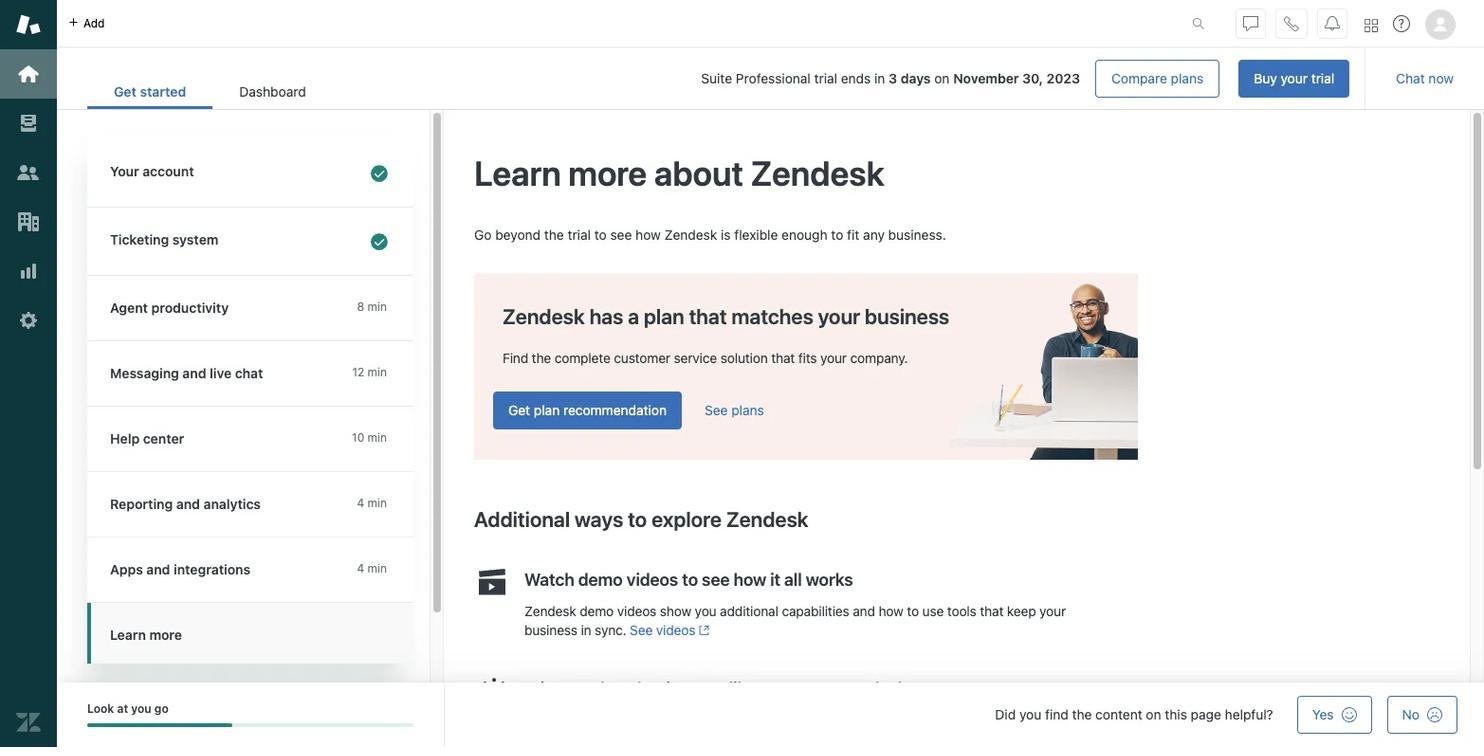 Task type: vqa. For each thing, say whether or not it's contained in the screenshot.
this
yes



Task type: describe. For each thing, give the bounding box(es) containing it.
tools
[[947, 603, 977, 619]]

text image
[[949, 283, 1138, 460]]

1 vertical spatial see
[[702, 570, 730, 590]]

get help image
[[1393, 15, 1410, 32]]

zendesk right yours
[[839, 679, 907, 699]]

1 horizontal spatial plan
[[644, 304, 685, 329]]

messaging
[[110, 365, 179, 381]]

0 horizontal spatial you
[[131, 702, 151, 716]]

live
[[210, 365, 232, 381]]

how right the discover
[[601, 679, 633, 699]]

videos for show
[[617, 603, 657, 619]]

zendesk products image
[[1365, 18, 1378, 32]]

has
[[590, 304, 624, 329]]

see for see videos
[[630, 622, 653, 638]]

get for get plan recommendation
[[508, 402, 530, 418]]

your up company.
[[818, 304, 860, 329]]

see videos
[[630, 622, 696, 638]]

suite professional trial ends in 3 days on november 30, 2023
[[701, 70, 1080, 86]]

progress bar image
[[87, 724, 232, 728]]

trial for your
[[1312, 70, 1335, 86]]

learn for learn more about zendesk
[[474, 153, 561, 194]]

analytics
[[204, 496, 261, 512]]

started
[[140, 83, 186, 100]]

any
[[863, 227, 885, 243]]

find the complete customer service solution that fits your company.
[[503, 350, 908, 366]]

your
[[110, 163, 139, 179]]

matches
[[732, 304, 814, 329]]

enough
[[782, 227, 828, 243]]

and inside zendesk demo videos show you additional capabilities and how to use tools that keep your business in sync.
[[853, 603, 875, 619]]

center
[[143, 431, 184, 447]]

fits
[[798, 350, 817, 366]]

buy your trial
[[1254, 70, 1335, 86]]

8 min
[[357, 300, 387, 314]]

you inside zendesk demo videos show you additional capabilities and how to use tools that keep your business in sync.
[[695, 603, 717, 619]]

this
[[1165, 707, 1187, 723]]

customer
[[614, 350, 671, 366]]

how left it
[[734, 570, 766, 590]]

your account button
[[87, 139, 410, 207]]

zendesk inside content-title region
[[751, 153, 885, 194]]

notifications image
[[1325, 16, 1340, 31]]

recommendation
[[563, 402, 667, 418]]

learn more
[[110, 627, 182, 643]]

businesses
[[637, 679, 725, 699]]

your account heading
[[87, 139, 414, 208]]

views image
[[16, 111, 41, 136]]

chat now button
[[1381, 60, 1469, 98]]

find
[[503, 350, 528, 366]]

at
[[117, 702, 128, 716]]

watch demo videos to see how it all works
[[525, 570, 853, 590]]

to up has
[[595, 227, 607, 243]]

did
[[995, 707, 1016, 723]]

3
[[889, 70, 897, 86]]

professional
[[736, 70, 811, 86]]

discover how businesses like yours use zendesk
[[528, 679, 907, 699]]

plans for see plans
[[732, 402, 764, 418]]

and for integrations
[[146, 562, 170, 578]]

0 vertical spatial the
[[544, 227, 564, 243]]

find
[[1045, 707, 1069, 723]]

your account
[[110, 163, 194, 179]]

on inside section
[[935, 70, 950, 86]]

solution
[[721, 350, 768, 366]]

in inside zendesk demo videos show you additional capabilities and how to use tools that keep your business in sync.
[[581, 622, 591, 638]]

ends
[[841, 70, 871, 86]]

business.
[[888, 227, 946, 243]]

chat
[[235, 365, 263, 381]]

see plans
[[705, 402, 764, 418]]

trial for professional
[[814, 70, 838, 86]]

productivity
[[151, 300, 229, 316]]

november
[[953, 70, 1019, 86]]

tab list containing get started
[[87, 74, 333, 109]]

and for live
[[183, 365, 206, 381]]

helpful?
[[1225, 707, 1274, 723]]

plans for compare plans
[[1171, 70, 1204, 86]]

help
[[110, 431, 140, 447]]

service
[[674, 350, 717, 366]]

and for analytics
[[176, 496, 200, 512]]

how down learn more about zendesk
[[636, 227, 661, 243]]

button displays agent's chat status as invisible. image
[[1244, 16, 1259, 31]]

ticketing system
[[110, 231, 219, 248]]

to left fit
[[831, 227, 844, 243]]

0 vertical spatial business
[[865, 304, 950, 329]]

sync.
[[595, 622, 627, 638]]

beyond
[[495, 227, 541, 243]]

reporting image
[[16, 259, 41, 284]]

min for analytics
[[368, 496, 387, 510]]

demo for watch
[[578, 570, 623, 590]]

demo for zendesk
[[580, 603, 614, 619]]

1 vertical spatial that
[[771, 350, 795, 366]]

see for see plans
[[705, 402, 728, 418]]

look at you go
[[87, 702, 169, 716]]

on inside footer
[[1146, 707, 1162, 723]]

more for learn more about zendesk
[[568, 153, 647, 194]]

yes button
[[1297, 696, 1372, 734]]

ticketing system button
[[87, 208, 410, 275]]

page
[[1191, 707, 1222, 723]]

suite
[[701, 70, 732, 86]]

now
[[1429, 70, 1454, 86]]

go
[[474, 227, 492, 243]]

help center
[[110, 431, 184, 447]]

it
[[770, 570, 781, 590]]

content-title region
[[474, 152, 1138, 196]]

fit
[[847, 227, 860, 243]]

4 min for analytics
[[357, 496, 387, 510]]

yours
[[760, 679, 803, 699]]

3 min from the top
[[368, 431, 387, 445]]

agent
[[110, 300, 148, 316]]

capabilities
[[782, 603, 850, 619]]

in inside section
[[875, 70, 885, 86]]

no button
[[1387, 696, 1458, 734]]

learn more about zendesk
[[474, 153, 885, 194]]

your inside zendesk demo videos show you additional capabilities and how to use tools that keep your business in sync.
[[1040, 603, 1066, 619]]

additional ways to explore zendesk
[[474, 507, 809, 532]]

system
[[172, 231, 219, 248]]

0 horizontal spatial use
[[807, 679, 835, 699]]



Task type: locate. For each thing, give the bounding box(es) containing it.
videos up show
[[627, 570, 678, 590]]

2 vertical spatial videos
[[656, 622, 696, 638]]

you up (opens in a new tab) icon
[[695, 603, 717, 619]]

1 vertical spatial business
[[525, 622, 578, 638]]

1 horizontal spatial get
[[508, 402, 530, 418]]

2023
[[1047, 70, 1080, 86]]

videos inside zendesk demo videos show you additional capabilities and how to use tools that keep your business in sync.
[[617, 603, 657, 619]]

messaging and live chat
[[110, 365, 263, 381]]

look
[[87, 702, 114, 716]]

all
[[785, 570, 802, 590]]

learn up the beyond
[[474, 153, 561, 194]]

1 vertical spatial more
[[149, 627, 182, 643]]

(opens in a new tab) image
[[696, 625, 710, 637]]

zendesk up enough
[[751, 153, 885, 194]]

4
[[357, 496, 364, 510], [357, 562, 364, 576]]

ticketing
[[110, 231, 169, 248]]

your right buy
[[1281, 70, 1308, 86]]

10
[[352, 431, 364, 445]]

your right fits at top right
[[821, 350, 847, 366]]

and left live
[[183, 365, 206, 381]]

0 vertical spatial 4
[[357, 496, 364, 510]]

see up a
[[610, 227, 632, 243]]

use
[[923, 603, 944, 619], [807, 679, 835, 699]]

the right find at the bottom
[[1072, 707, 1092, 723]]

additional
[[720, 603, 779, 619]]

works
[[806, 570, 853, 590]]

0 vertical spatial on
[[935, 70, 950, 86]]

a
[[628, 304, 639, 329]]

0 vertical spatial that
[[689, 304, 727, 329]]

trial right the beyond
[[568, 227, 591, 243]]

0 vertical spatial demo
[[578, 570, 623, 590]]

see plans button
[[705, 402, 764, 419]]

0 horizontal spatial business
[[525, 622, 578, 638]]

reporting
[[110, 496, 173, 512]]

0 vertical spatial see
[[610, 227, 632, 243]]

1 horizontal spatial see
[[705, 402, 728, 418]]

1 horizontal spatial learn
[[474, 153, 561, 194]]

main element
[[0, 0, 57, 747]]

1 horizontal spatial trial
[[814, 70, 838, 86]]

0 horizontal spatial in
[[581, 622, 591, 638]]

apps and integrations
[[110, 562, 251, 578]]

November 30, 2023 text field
[[953, 70, 1080, 86]]

more inside dropdown button
[[149, 627, 182, 643]]

agent productivity
[[110, 300, 229, 316]]

explore
[[652, 507, 722, 532]]

dashboard
[[239, 83, 306, 100]]

trial down 'notifications' icon
[[1312, 70, 1335, 86]]

that left fits at top right
[[771, 350, 795, 366]]

that left the keep
[[980, 603, 1004, 619]]

in left sync.
[[581, 622, 591, 638]]

4 for apps and integrations
[[357, 562, 364, 576]]

0 vertical spatial more
[[568, 153, 647, 194]]

content
[[1096, 707, 1143, 723]]

that inside zendesk demo videos show you additional capabilities and how to use tools that keep your business in sync.
[[980, 603, 1004, 619]]

no
[[1403, 707, 1420, 723]]

1 vertical spatial the
[[532, 350, 551, 366]]

flexible
[[734, 227, 778, 243]]

4 for reporting and analytics
[[357, 496, 364, 510]]

1 horizontal spatial see
[[702, 570, 730, 590]]

add button
[[57, 0, 116, 46]]

learn more button
[[87, 603, 410, 656]]

30,
[[1023, 70, 1043, 86]]

2 vertical spatial that
[[980, 603, 1004, 619]]

your
[[1281, 70, 1308, 86], [818, 304, 860, 329], [821, 350, 847, 366], [1040, 603, 1066, 619]]

yes
[[1313, 707, 1334, 723]]

learn inside content-title region
[[474, 153, 561, 194]]

videos for to
[[627, 570, 678, 590]]

that up find the complete customer service solution that fits your company.
[[689, 304, 727, 329]]

days
[[901, 70, 931, 86]]

1 vertical spatial plan
[[534, 402, 560, 418]]

1 min from the top
[[368, 300, 387, 314]]

get left 'started' at the top left of page
[[114, 83, 137, 100]]

1 horizontal spatial more
[[568, 153, 647, 194]]

0 vertical spatial learn
[[474, 153, 561, 194]]

2 min from the top
[[368, 365, 387, 379]]

like
[[729, 679, 756, 699]]

use inside zendesk demo videos show you additional capabilities and how to use tools that keep your business in sync.
[[923, 603, 944, 619]]

1 vertical spatial demo
[[580, 603, 614, 619]]

you right at
[[131, 702, 151, 716]]

to right ways at the bottom
[[628, 507, 647, 532]]

2 4 from the top
[[357, 562, 364, 576]]

zendesk down watch
[[525, 603, 576, 619]]

learn down apps
[[110, 627, 146, 643]]

admin image
[[16, 308, 41, 333]]

and down works
[[853, 603, 875, 619]]

0 horizontal spatial see
[[630, 622, 653, 638]]

0 vertical spatial get
[[114, 83, 137, 100]]

more inside content-title region
[[568, 153, 647, 194]]

1 vertical spatial use
[[807, 679, 835, 699]]

in left 3 in the top of the page
[[875, 70, 885, 86]]

4 min from the top
[[368, 496, 387, 510]]

0 horizontal spatial see
[[610, 227, 632, 243]]

1 horizontal spatial business
[[865, 304, 950, 329]]

1 horizontal spatial use
[[923, 603, 944, 619]]

account
[[143, 163, 194, 179]]

did you find the content on this page helpful?
[[995, 707, 1274, 723]]

and left analytics at the left
[[176, 496, 200, 512]]

1 horizontal spatial you
[[695, 603, 717, 619]]

in
[[875, 70, 885, 86], [581, 622, 591, 638]]

reporting and analytics
[[110, 496, 261, 512]]

chat
[[1396, 70, 1425, 86]]

videos
[[627, 570, 678, 590], [617, 603, 657, 619], [656, 622, 696, 638]]

0 horizontal spatial that
[[689, 304, 727, 329]]

1 vertical spatial in
[[581, 622, 591, 638]]

to left tools
[[907, 603, 919, 619]]

complete
[[555, 350, 611, 366]]

0 vertical spatial in
[[875, 70, 885, 86]]

1 vertical spatial plans
[[732, 402, 764, 418]]

use right yours
[[807, 679, 835, 699]]

progress-bar progress bar
[[87, 724, 414, 728]]

0 horizontal spatial plans
[[732, 402, 764, 418]]

trial left the ends
[[814, 70, 838, 86]]

see right sync.
[[630, 622, 653, 638]]

0 horizontal spatial get
[[114, 83, 137, 100]]

zendesk left is
[[665, 227, 717, 243]]

5 min from the top
[[368, 562, 387, 576]]

plan down complete
[[534, 402, 560, 418]]

0 vertical spatial plan
[[644, 304, 685, 329]]

zendesk has a plan that matches your business
[[503, 304, 950, 329]]

1 horizontal spatial in
[[875, 70, 885, 86]]

see up "additional"
[[702, 570, 730, 590]]

section
[[348, 60, 1350, 98]]

10 min
[[352, 431, 387, 445]]

trial inside button
[[1312, 70, 1335, 86]]

2 4 min from the top
[[357, 562, 387, 576]]

organizations image
[[16, 210, 41, 234]]

plans right compare
[[1171, 70, 1204, 86]]

compare plans
[[1112, 70, 1204, 86]]

more left the about
[[568, 153, 647, 194]]

discover
[[528, 679, 597, 699]]

plans inside section
[[1171, 70, 1204, 86]]

footer containing did you find the content on this page helpful?
[[57, 683, 1484, 747]]

show
[[660, 603, 692, 619]]

0 horizontal spatial on
[[935, 70, 950, 86]]

plan inside button
[[534, 402, 560, 418]]

get down find
[[508, 402, 530, 418]]

demo right watch
[[578, 570, 623, 590]]

demo inside zendesk demo videos show you additional capabilities and how to use tools that keep your business in sync.
[[580, 603, 614, 619]]

12 min
[[352, 365, 387, 379]]

to inside zendesk demo videos show you additional capabilities and how to use tools that keep your business in sync.
[[907, 603, 919, 619]]

how
[[636, 227, 661, 243], [734, 570, 766, 590], [879, 603, 904, 619], [601, 679, 633, 699]]

go beyond the trial to see how zendesk is flexible enough to fit any business.
[[474, 227, 946, 243]]

see down find the complete customer service solution that fits your company.
[[705, 402, 728, 418]]

footer
[[57, 683, 1484, 747]]

2 horizontal spatial you
[[1020, 707, 1042, 723]]

learn inside dropdown button
[[110, 627, 146, 643]]

business
[[865, 304, 950, 329], [525, 622, 578, 638]]

min for integrations
[[368, 562, 387, 576]]

how inside zendesk demo videos show you additional capabilities and how to use tools that keep your business in sync.
[[879, 603, 904, 619]]

the right find
[[532, 350, 551, 366]]

you right "did"
[[1020, 707, 1042, 723]]

get plan recommendation button
[[493, 392, 682, 430]]

1 vertical spatial 4 min
[[357, 562, 387, 576]]

2 horizontal spatial that
[[980, 603, 1004, 619]]

is
[[721, 227, 731, 243]]

the right the beyond
[[544, 227, 564, 243]]

2 vertical spatial the
[[1072, 707, 1092, 723]]

1 vertical spatial 4
[[357, 562, 364, 576]]

use left tools
[[923, 603, 944, 619]]

more for learn more
[[149, 627, 182, 643]]

buy your trial button
[[1239, 60, 1350, 98]]

additional
[[474, 507, 570, 532]]

business up company.
[[865, 304, 950, 329]]

zendesk demo videos show you additional capabilities and how to use tools that keep your business in sync.
[[525, 603, 1066, 638]]

1 vertical spatial see
[[630, 622, 653, 638]]

0 vertical spatial see
[[705, 402, 728, 418]]

watch
[[525, 570, 574, 590]]

on
[[935, 70, 950, 86], [1146, 707, 1162, 723]]

zendesk image
[[16, 710, 41, 735]]

company.
[[850, 350, 908, 366]]

8
[[357, 300, 364, 314]]

1 vertical spatial learn
[[110, 627, 146, 643]]

business down watch
[[525, 622, 578, 638]]

get for get started
[[114, 83, 137, 100]]

how left tools
[[879, 603, 904, 619]]

integrations
[[174, 562, 251, 578]]

1 4 min from the top
[[357, 496, 387, 510]]

to up show
[[682, 570, 698, 590]]

compare
[[1112, 70, 1168, 86]]

zendesk support image
[[16, 12, 41, 37]]

apps
[[110, 562, 143, 578]]

demo up sync.
[[580, 603, 614, 619]]

go
[[154, 702, 169, 716]]

customers image
[[16, 160, 41, 185]]

tab list
[[87, 74, 333, 109]]

zendesk up it
[[726, 507, 809, 532]]

0 horizontal spatial learn
[[110, 627, 146, 643]]

and right apps
[[146, 562, 170, 578]]

12
[[352, 365, 364, 379]]

plan right a
[[644, 304, 685, 329]]

videos down show
[[656, 622, 696, 638]]

on left this
[[1146, 707, 1162, 723]]

see inside button
[[705, 402, 728, 418]]

1 horizontal spatial on
[[1146, 707, 1162, 723]]

1 horizontal spatial plans
[[1171, 70, 1204, 86]]

business inside zendesk demo videos show you additional capabilities and how to use tools that keep your business in sync.
[[525, 622, 578, 638]]

0 vertical spatial plans
[[1171, 70, 1204, 86]]

0 vertical spatial videos
[[627, 570, 678, 590]]

2 horizontal spatial trial
[[1312, 70, 1335, 86]]

0 vertical spatial use
[[923, 603, 944, 619]]

your inside button
[[1281, 70, 1308, 86]]

the inside footer
[[1072, 707, 1092, 723]]

1 vertical spatial videos
[[617, 603, 657, 619]]

0 horizontal spatial plan
[[534, 402, 560, 418]]

1 4 from the top
[[357, 496, 364, 510]]

trial
[[814, 70, 838, 86], [1312, 70, 1335, 86], [568, 227, 591, 243]]

more
[[568, 153, 647, 194], [149, 627, 182, 643]]

min for live
[[368, 365, 387, 379]]

0 horizontal spatial trial
[[568, 227, 591, 243]]

plans down solution
[[732, 402, 764, 418]]

0 vertical spatial 4 min
[[357, 496, 387, 510]]

get inside button
[[508, 402, 530, 418]]

see videos link
[[630, 622, 710, 638]]

buy
[[1254, 70, 1277, 86]]

dashboard tab
[[213, 74, 333, 109]]

videos up see videos
[[617, 603, 657, 619]]

on right days
[[935, 70, 950, 86]]

get started image
[[16, 62, 41, 86]]

0 horizontal spatial more
[[149, 627, 182, 643]]

1 vertical spatial get
[[508, 402, 530, 418]]

zendesk inside zendesk demo videos show you additional capabilities and how to use tools that keep your business in sync.
[[525, 603, 576, 619]]

4 min for integrations
[[357, 562, 387, 576]]

to
[[595, 227, 607, 243], [831, 227, 844, 243], [628, 507, 647, 532], [682, 570, 698, 590], [907, 603, 919, 619]]

1 vertical spatial on
[[1146, 707, 1162, 723]]

add
[[83, 16, 105, 30]]

1 horizontal spatial that
[[771, 350, 795, 366]]

plan
[[644, 304, 685, 329], [534, 402, 560, 418]]

your right the keep
[[1040, 603, 1066, 619]]

4 min
[[357, 496, 387, 510], [357, 562, 387, 576]]

more down apps and integrations
[[149, 627, 182, 643]]

learn for learn more
[[110, 627, 146, 643]]

and
[[183, 365, 206, 381], [176, 496, 200, 512], [146, 562, 170, 578], [853, 603, 875, 619]]

the
[[544, 227, 564, 243], [532, 350, 551, 366], [1072, 707, 1092, 723]]

zendesk up find
[[503, 304, 585, 329]]

section containing suite professional trial ends in
[[348, 60, 1350, 98]]

compare plans button
[[1096, 60, 1220, 98]]

about
[[654, 153, 744, 194]]



